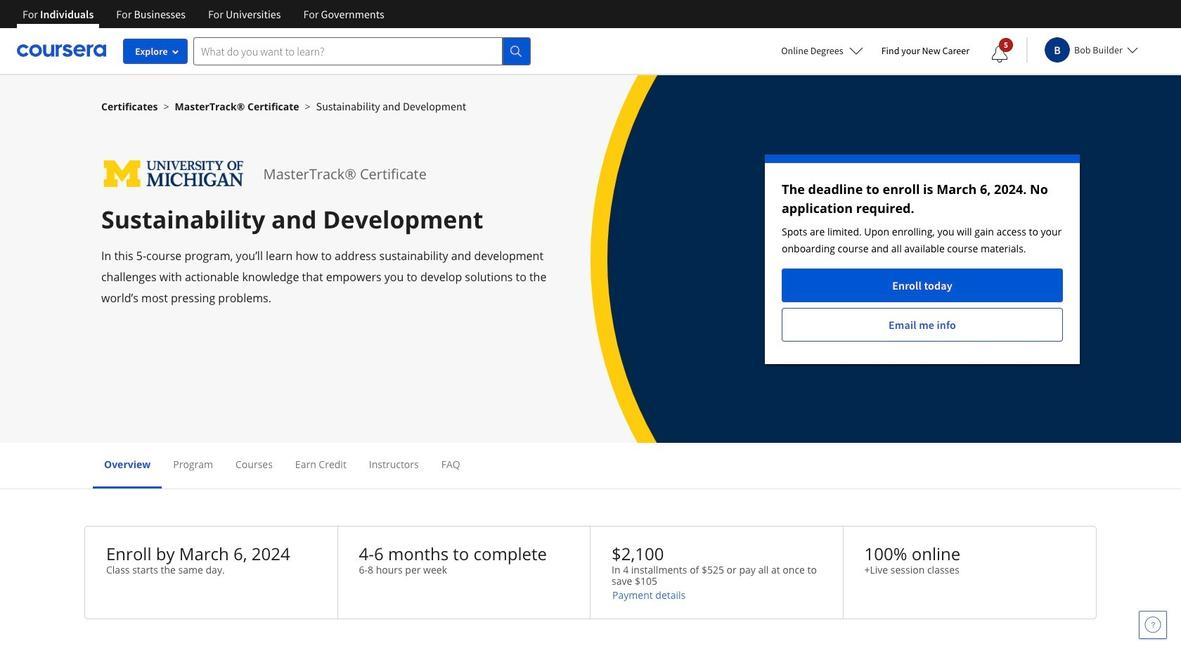 Task type: vqa. For each thing, say whether or not it's contained in the screenshot.
Certificate Menu element
yes



Task type: describe. For each thing, give the bounding box(es) containing it.
coursera image
[[17, 40, 106, 62]]

university of michigan image
[[101, 155, 247, 193]]



Task type: locate. For each thing, give the bounding box(es) containing it.
None search field
[[193, 37, 531, 65]]

banner navigation
[[11, 0, 396, 28]]

help center image
[[1145, 617, 1162, 634]]

status
[[765, 155, 1081, 364]]

What do you want to learn? text field
[[193, 37, 503, 65]]

certificate menu element
[[93, 443, 1089, 489]]



